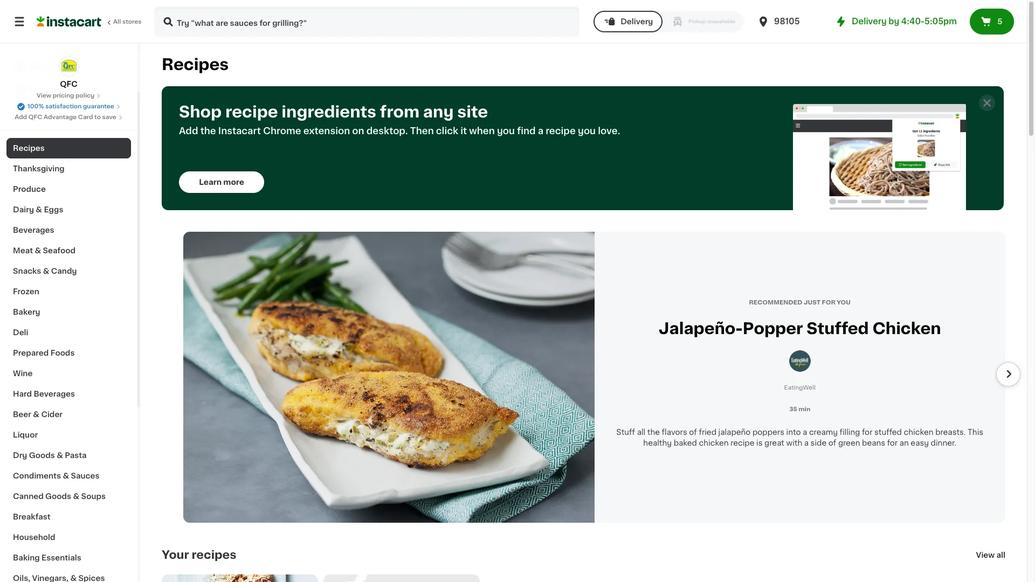 Task type: locate. For each thing, give the bounding box(es) containing it.
0 vertical spatial all
[[637, 429, 646, 436]]

find
[[517, 127, 536, 135]]

prepared foods
[[13, 349, 75, 357]]

beer & cider
[[13, 411, 63, 418]]

baking essentials link
[[6, 548, 131, 568]]

qfc up view pricing policy link
[[60, 80, 78, 88]]

shop inside "link"
[[30, 63, 50, 71]]

of
[[689, 429, 697, 436], [829, 440, 837, 447]]

produce
[[13, 186, 46, 193]]

hard beverages link
[[6, 384, 131, 404]]

dairy & eggs link
[[6, 200, 131, 220]]

recipe inside stuff all the flavors of fried jalapeño poppers into a creamy filling for stuffed chicken breasts. this healthy baked chicken recipe is great with a side of green beans for an easy dinner.
[[731, 440, 755, 447]]

a left side
[[804, 440, 809, 447]]

dry goods & pasta
[[13, 452, 87, 459]]

shop up buy
[[30, 63, 50, 71]]

great
[[765, 440, 785, 447]]

1 horizontal spatial delivery
[[852, 17, 887, 25]]

& for condiments
[[63, 472, 69, 480]]

your recipes
[[162, 550, 236, 561]]

0 horizontal spatial chicken
[[699, 440, 729, 447]]

when
[[469, 127, 495, 135]]

sauces
[[71, 472, 99, 480]]

1 vertical spatial all
[[997, 552, 1006, 559]]

1 horizontal spatial the
[[648, 429, 660, 436]]

fried
[[699, 429, 717, 436]]

1 horizontal spatial all
[[997, 552, 1006, 559]]

1 horizontal spatial for
[[887, 440, 898, 447]]

the left instacart
[[200, 127, 216, 135]]

thanksgiving link
[[6, 159, 131, 179]]

chicken down the fried
[[699, 440, 729, 447]]

1 horizontal spatial it
[[461, 127, 467, 135]]

1 vertical spatial shop
[[179, 104, 222, 120]]

1 horizontal spatial shop
[[179, 104, 222, 120]]

stuff all the flavors of fried jalapeño poppers into a creamy filling for stuffed chicken breasts. this healthy baked chicken recipe is great with a side of green beans for an easy dinner.
[[617, 429, 984, 447]]

view inside view pricing policy link
[[37, 93, 51, 99]]

1 horizontal spatial of
[[829, 440, 837, 447]]

save
[[102, 114, 116, 120]]

0 horizontal spatial it
[[47, 85, 53, 92]]

1 you from the left
[[497, 127, 515, 135]]

household
[[13, 534, 55, 541]]

the
[[200, 127, 216, 135], [648, 429, 660, 436]]

extension banner image
[[793, 104, 967, 210]]

0 horizontal spatial view
[[37, 93, 51, 99]]

advantage
[[44, 114, 77, 120]]

add for add qfc advantage card to save
[[15, 114, 27, 120]]

flavors
[[662, 429, 687, 436]]

chicken
[[873, 321, 941, 336]]

0 vertical spatial chicken
[[904, 429, 934, 436]]

1 horizontal spatial you
[[578, 127, 596, 135]]

1 vertical spatial goods
[[45, 493, 71, 500]]

qfc down lists
[[28, 114, 42, 120]]

& right beer
[[33, 411, 39, 418]]

recipes inside recipes link
[[13, 145, 45, 152]]

all
[[637, 429, 646, 436], [997, 552, 1006, 559]]

0 horizontal spatial shop
[[30, 63, 50, 71]]

add for add the instacart chrome extension on desktop. then click it when you find a recipe you love.
[[179, 127, 198, 135]]

1 horizontal spatial chicken
[[904, 429, 934, 436]]

& for beer
[[33, 411, 39, 418]]

2 vertical spatial recipe
[[731, 440, 755, 447]]

for down 'stuffed'
[[887, 440, 898, 447]]

qfc logo image
[[59, 56, 79, 77]]

for
[[862, 429, 873, 436], [887, 440, 898, 447]]

green
[[839, 440, 860, 447]]

delivery for delivery by 4:40-5:05pm
[[852, 17, 887, 25]]

for up beans
[[862, 429, 873, 436]]

1 horizontal spatial recipes
[[162, 57, 229, 72]]

policy
[[76, 93, 94, 99]]

beverages down dairy & eggs
[[13, 226, 54, 234]]

into
[[787, 429, 801, 436]]

it right buy
[[47, 85, 53, 92]]

0 horizontal spatial all
[[637, 429, 646, 436]]

for
[[822, 300, 836, 306]]

easy
[[911, 440, 929, 447]]

1 horizontal spatial recipe
[[546, 127, 576, 135]]

1 vertical spatial recipes
[[13, 145, 45, 152]]

delivery inside delivery button
[[621, 18, 653, 25]]

shop up instacart
[[179, 104, 222, 120]]

canned
[[13, 493, 44, 500]]

& left eggs
[[36, 206, 42, 214]]

0 vertical spatial it
[[47, 85, 53, 92]]

click
[[436, 127, 458, 135]]

0 vertical spatial goods
[[29, 452, 55, 459]]

1 vertical spatial the
[[648, 429, 660, 436]]

soups
[[81, 493, 106, 500]]

0 horizontal spatial qfc
[[28, 114, 42, 120]]

1 vertical spatial qfc
[[28, 114, 42, 120]]

& left sauces
[[63, 472, 69, 480]]

buy it again
[[30, 85, 76, 92]]

add left advantage in the top of the page
[[15, 114, 27, 120]]

0 vertical spatial of
[[689, 429, 697, 436]]

35
[[790, 407, 798, 413]]

goods
[[29, 452, 55, 459], [45, 493, 71, 500]]

& for dairy
[[36, 206, 42, 214]]

& left 'soups'
[[73, 493, 79, 500]]

a right into
[[803, 429, 807, 436]]

pasta
[[65, 452, 87, 459]]

1 vertical spatial of
[[829, 440, 837, 447]]

learn
[[199, 179, 222, 186]]

goods for dry
[[29, 452, 55, 459]]

0 vertical spatial view
[[37, 93, 51, 99]]

all stores link
[[37, 6, 142, 37]]

a right "find"
[[538, 127, 544, 135]]

of up "baked"
[[689, 429, 697, 436]]

condiments
[[13, 472, 61, 480]]

filling
[[840, 429, 860, 436]]

add left instacart
[[179, 127, 198, 135]]

chicken up "easy"
[[904, 429, 934, 436]]

1 vertical spatial view
[[976, 552, 995, 559]]

1 vertical spatial add
[[179, 127, 198, 135]]

0 horizontal spatial add
[[15, 114, 27, 120]]

5 button
[[970, 9, 1014, 35]]

stuffed
[[875, 429, 902, 436]]

& right meat
[[35, 247, 41, 255]]

0 horizontal spatial you
[[497, 127, 515, 135]]

of right side
[[829, 440, 837, 447]]

beans
[[862, 440, 886, 447]]

you left "love."
[[578, 127, 596, 135]]

1 horizontal spatial qfc
[[60, 80, 78, 88]]

extension
[[303, 127, 350, 135]]

frozen
[[13, 288, 39, 296]]

recipe up instacart
[[225, 104, 278, 120]]

snacks
[[13, 267, 41, 275]]

jalapeño
[[719, 429, 751, 436]]

beverages
[[13, 226, 54, 234], [34, 390, 75, 398]]

thanksgiving
[[13, 165, 65, 173]]

delivery for delivery
[[621, 18, 653, 25]]

0 horizontal spatial delivery
[[621, 18, 653, 25]]

beverages up the cider
[[34, 390, 75, 398]]

35 min
[[790, 407, 811, 413]]

recipe
[[225, 104, 278, 120], [546, 127, 576, 135], [731, 440, 755, 447]]

liquor link
[[6, 425, 131, 445]]

0 vertical spatial beverages
[[13, 226, 54, 234]]

recommended
[[749, 300, 803, 306]]

0 vertical spatial recipe
[[225, 104, 278, 120]]

shop for shop recipe ingredients from any site
[[179, 104, 222, 120]]

0 vertical spatial add
[[15, 114, 27, 120]]

& for snacks
[[43, 267, 49, 275]]

0 horizontal spatial the
[[200, 127, 216, 135]]

meat
[[13, 247, 33, 255]]

lists link
[[6, 99, 131, 121]]

goods up condiments
[[29, 452, 55, 459]]

& for meat
[[35, 247, 41, 255]]

0 vertical spatial shop
[[30, 63, 50, 71]]

all for view
[[997, 552, 1006, 559]]

desktop.
[[367, 127, 408, 135]]

condiments & sauces link
[[6, 466, 131, 486]]

0 horizontal spatial for
[[862, 429, 873, 436]]

recipe right "find"
[[546, 127, 576, 135]]

2 horizontal spatial recipe
[[731, 440, 755, 447]]

view all
[[976, 552, 1006, 559]]

0 vertical spatial qfc
[[60, 80, 78, 88]]

98105
[[774, 17, 800, 25]]

0 horizontal spatial recipes
[[13, 145, 45, 152]]

all inside stuff all the flavors of fried jalapeño poppers into a creamy filling for stuffed chicken breasts. this healthy baked chicken recipe is great with a side of green beans for an easy dinner.
[[637, 429, 646, 436]]

wine link
[[6, 363, 131, 384]]

you left "find"
[[497, 127, 515, 135]]

None search field
[[154, 6, 580, 37]]

candy
[[51, 267, 77, 275]]

bakery link
[[6, 302, 131, 322]]

1 horizontal spatial add
[[179, 127, 198, 135]]

beverages inside hard beverages link
[[34, 390, 75, 398]]

5:05pm
[[925, 17, 957, 25]]

the up healthy
[[648, 429, 660, 436]]

1 horizontal spatial view
[[976, 552, 995, 559]]

stuffed
[[807, 321, 869, 336]]

delivery by 4:40-5:05pm
[[852, 17, 957, 25]]

1 vertical spatial beverages
[[34, 390, 75, 398]]

goods down condiments & sauces on the bottom left of page
[[45, 493, 71, 500]]

baking essentials
[[13, 554, 81, 562]]

instacart
[[218, 127, 261, 135]]

instacart logo image
[[37, 15, 101, 28]]

0 vertical spatial recipes
[[162, 57, 229, 72]]

love.
[[598, 127, 620, 135]]

breakfast
[[13, 513, 51, 521]]

popper
[[743, 321, 803, 336]]

recipe down jalapeño
[[731, 440, 755, 447]]

view inside view all link
[[976, 552, 995, 559]]

dry
[[13, 452, 27, 459]]

2 vertical spatial a
[[804, 440, 809, 447]]

delivery inside delivery by 4:40-5:05pm link
[[852, 17, 887, 25]]

&
[[36, 206, 42, 214], [35, 247, 41, 255], [43, 267, 49, 275], [33, 411, 39, 418], [57, 452, 63, 459], [63, 472, 69, 480], [73, 493, 79, 500]]

& left candy
[[43, 267, 49, 275]]

0 horizontal spatial of
[[689, 429, 697, 436]]

site
[[457, 104, 488, 120]]

it right click
[[461, 127, 467, 135]]

deli
[[13, 329, 28, 337]]

you
[[497, 127, 515, 135], [578, 127, 596, 135]]

baking
[[13, 554, 40, 562]]

Search field
[[155, 8, 579, 36]]



Task type: vqa. For each thing, say whether or not it's contained in the screenshot.
Just
yes



Task type: describe. For each thing, give the bounding box(es) containing it.
beverages inside beverages link
[[13, 226, 54, 234]]

dry goods & pasta link
[[6, 445, 131, 466]]

bakery
[[13, 308, 40, 316]]

0 vertical spatial for
[[862, 429, 873, 436]]

guarantee
[[83, 104, 114, 109]]

service type group
[[594, 11, 744, 32]]

all stores
[[113, 19, 142, 25]]

100% satisfaction guarantee button
[[17, 100, 121, 111]]

condiments & sauces
[[13, 472, 99, 480]]

dairy
[[13, 206, 34, 214]]

deli link
[[6, 322, 131, 343]]

& left pasta
[[57, 452, 63, 459]]

stores
[[122, 19, 142, 25]]

cider
[[41, 411, 63, 418]]

household link
[[6, 527, 131, 548]]

beer
[[13, 411, 31, 418]]

0 vertical spatial a
[[538, 127, 544, 135]]

any
[[423, 104, 454, 120]]

beer & cider link
[[6, 404, 131, 425]]

wine
[[13, 370, 33, 377]]

prepared
[[13, 349, 49, 357]]

pricing
[[53, 93, 74, 99]]

foods
[[51, 349, 75, 357]]

more
[[223, 179, 244, 186]]

eggs
[[44, 206, 63, 214]]

essentials
[[42, 554, 81, 562]]

you
[[837, 300, 851, 306]]

all for stuff
[[637, 429, 646, 436]]

view for view all
[[976, 552, 995, 559]]

this
[[968, 429, 984, 436]]

creamy
[[809, 429, 838, 436]]

ingredients
[[282, 104, 376, 120]]

breasts.
[[936, 429, 966, 436]]

it inside buy it again link
[[47, 85, 53, 92]]

view for view pricing policy
[[37, 93, 51, 99]]

view all link
[[976, 550, 1006, 561]]

goods for canned
[[45, 493, 71, 500]]

1 vertical spatial chicken
[[699, 440, 729, 447]]

1 vertical spatial for
[[887, 440, 898, 447]]

lists
[[30, 106, 49, 114]]

98105 button
[[757, 6, 822, 37]]

again
[[54, 85, 76, 92]]

snacks & candy
[[13, 267, 77, 275]]

1 vertical spatial a
[[803, 429, 807, 436]]

recommended just for you
[[749, 300, 851, 306]]

add the instacart chrome extension on desktop. then click it when you find a recipe you love.
[[179, 127, 620, 135]]

dairy & eggs
[[13, 206, 63, 214]]

eatingwell image
[[789, 350, 811, 372]]

healthy
[[644, 440, 672, 447]]

jalapeño-popper stuffed chicken
[[659, 321, 941, 336]]

item carousel region
[[162, 232, 1021, 523]]

4:40-
[[902, 17, 925, 25]]

eatingwell
[[784, 385, 816, 391]]

on
[[352, 127, 364, 135]]

satisfaction
[[45, 104, 82, 109]]

just
[[804, 300, 821, 306]]

stuff
[[617, 429, 635, 436]]

breakfast link
[[6, 507, 131, 527]]

0 horizontal spatial recipe
[[225, 104, 278, 120]]

prepared foods link
[[6, 343, 131, 363]]

chrome
[[263, 127, 301, 135]]

100%
[[28, 104, 44, 109]]

with
[[787, 440, 803, 447]]

shop for shop
[[30, 63, 50, 71]]

the inside stuff all the flavors of fried jalapeño poppers into a creamy filling for stuffed chicken breasts. this healthy baked chicken recipe is great with a side of green beans for an easy dinner.
[[648, 429, 660, 436]]

then
[[410, 127, 434, 135]]

meat & seafood link
[[6, 241, 131, 261]]

frozen link
[[6, 282, 131, 302]]

delivery by 4:40-5:05pm link
[[835, 15, 957, 28]]

add qfc advantage card to save link
[[15, 113, 123, 122]]

0 vertical spatial the
[[200, 127, 216, 135]]

poppers
[[753, 429, 785, 436]]

your
[[162, 550, 189, 561]]

baked
[[674, 440, 697, 447]]

dinner.
[[931, 440, 957, 447]]

1 vertical spatial it
[[461, 127, 467, 135]]

by
[[889, 17, 900, 25]]

1 vertical spatial recipe
[[546, 127, 576, 135]]

beverages link
[[6, 220, 131, 241]]

learn more button
[[179, 171, 264, 193]]

2 you from the left
[[578, 127, 596, 135]]

add qfc advantage card to save
[[15, 114, 116, 120]]

view pricing policy link
[[37, 92, 101, 100]]

is
[[757, 440, 763, 447]]

produce link
[[6, 179, 131, 200]]

hard beverages
[[13, 390, 75, 398]]

buy
[[30, 85, 46, 92]]

recipes link
[[6, 138, 131, 159]]



